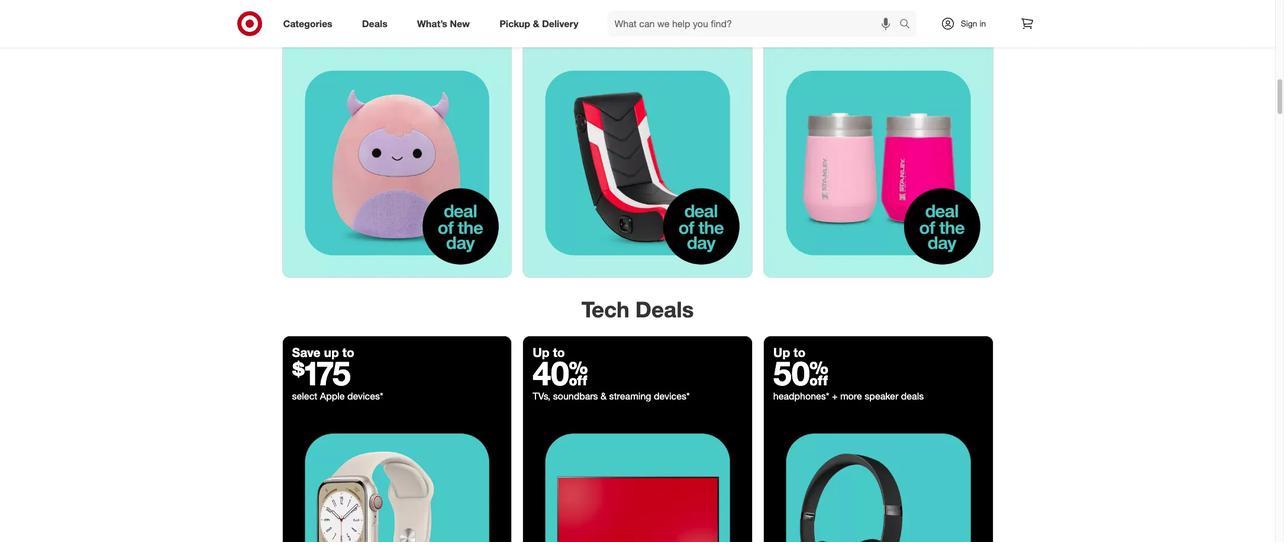 Task type: vqa. For each thing, say whether or not it's contained in the screenshot.
x rocker horizon floor rocker gaming chair with circle in the top of the page
yes



Task type: describe. For each thing, give the bounding box(es) containing it.
up to for 40
[[533, 345, 565, 360]]

3 target deal of the day image from the left
[[283, 49, 512, 278]]

what's new
[[417, 18, 470, 29]]

2 devices* from the left
[[654, 391, 690, 402]]

soundbars
[[553, 391, 598, 402]]

1 horizontal spatial &
[[601, 391, 607, 402]]

tvs, soundbars & streaming devices*
[[533, 391, 690, 402]]

save up to
[[292, 345, 355, 360]]

more
[[841, 391, 863, 402]]

up
[[324, 345, 339, 360]]

tvs,
[[533, 391, 551, 402]]

today for today only.
[[774, 35, 793, 44]]

up to for 50
[[774, 345, 806, 360]]

search button
[[894, 11, 923, 39]]

1 horizontal spatial only.
[[351, 23, 365, 32]]

2 oz. from the left
[[959, 1, 971, 12]]

speaker
[[865, 391, 899, 402]]

save
[[292, 345, 321, 360]]

40
[[533, 353, 588, 394]]

deals inside "link"
[[362, 18, 388, 29]]

up for 50
[[774, 345, 791, 360]]

what's new link
[[407, 11, 485, 37]]

headphones* + more speaker deals
[[774, 391, 924, 402]]

stanley
[[774, 1, 805, 12]]

1 horizontal spatial deals
[[636, 296, 694, 323]]

sign in link
[[931, 11, 1005, 37]]

+
[[832, 391, 838, 402]]

rocker
[[541, 1, 571, 12]]

headphones*
[[774, 391, 830, 402]]

only. for today only. online only.
[[313, 23, 327, 32]]

deals
[[902, 391, 924, 402]]

1 to from the left
[[343, 345, 355, 360]]

target black friday image for 40
[[524, 412, 752, 543]]

What can we help you find? suggestions appear below search field
[[608, 11, 903, 37]]

aerolight
[[837, 1, 878, 12]]

in
[[980, 18, 987, 28]]

$175
[[292, 353, 351, 394]]

streaming
[[610, 391, 652, 402]]

x
[[533, 1, 539, 12]]

select
[[292, 391, 318, 402]]

chair
[[695, 1, 715, 12]]

today only. online only. link
[[283, 0, 512, 278]]

16-
[[808, 1, 822, 12]]

gaming
[[661, 1, 692, 12]]



Task type: locate. For each thing, give the bounding box(es) containing it.
target deal of the day image for x rocker horizon floor rocker gaming chair with
[[524, 49, 752, 278]]

50
[[774, 353, 829, 394]]

0 horizontal spatial deals
[[362, 18, 388, 29]]

up to up the headphones*
[[774, 345, 806, 360]]

up to
[[533, 345, 565, 360], [774, 345, 806, 360]]

up
[[533, 345, 550, 360], [774, 345, 791, 360]]

1 target black friday image from the left
[[524, 412, 752, 543]]

&
[[936, 1, 942, 12], [533, 18, 540, 29], [601, 391, 607, 402]]

0 vertical spatial with
[[718, 1, 735, 12]]

new
[[450, 18, 470, 29]]

up for 40
[[533, 345, 550, 360]]

2 up from the left
[[774, 345, 791, 360]]

0 horizontal spatial only.
[[313, 23, 327, 32]]

1 horizontal spatial with
[[830, 13, 848, 25]]

circle inside the x rocker horizon floor rocker gaming chair with circle
[[541, 13, 564, 25]]

0 horizontal spatial oz.
[[822, 1, 834, 12]]

with down aerolight
[[830, 13, 848, 25]]

1 devices* from the left
[[348, 391, 383, 402]]

1 horizontal spatial today
[[774, 35, 793, 44]]

3 target black friday image from the left
[[283, 412, 512, 543]]

1 target deal of the day image from the left
[[524, 49, 752, 278]]

today for today only. online only.
[[292, 23, 311, 32]]

2 circle from the left
[[858, 13, 881, 25]]

what's
[[417, 18, 448, 29]]

& inside stanley 16-oz. aerolight transit bottle & 10-oz. go tumblers with
[[936, 1, 942, 12]]

pickup & delivery link
[[490, 11, 594, 37]]

only. for today only.
[[795, 35, 809, 44]]

x rocker horizon floor rocker gaming chair with circle
[[533, 1, 735, 25]]

2 horizontal spatial to
[[794, 345, 806, 360]]

1 circle from the left
[[541, 13, 564, 25]]

0 vertical spatial today
[[292, 23, 311, 32]]

transit
[[880, 1, 906, 12]]

horizon
[[574, 1, 607, 12]]

2 vertical spatial &
[[601, 391, 607, 402]]

tumblers
[[789, 13, 827, 25]]

2 up to from the left
[[774, 345, 806, 360]]

10-
[[945, 1, 959, 12]]

today left online
[[292, 23, 311, 32]]

0 vertical spatial &
[[936, 1, 942, 12]]

floor
[[609, 1, 628, 12]]

pickup & delivery
[[500, 18, 579, 29]]

3 to from the left
[[794, 345, 806, 360]]

target black friday image for $175
[[283, 412, 512, 543]]

2 horizontal spatial target deal of the day image
[[764, 49, 993, 278]]

1 horizontal spatial devices*
[[654, 391, 690, 402]]

apple
[[320, 391, 345, 402]]

target deal of the day image
[[524, 49, 752, 278], [764, 49, 993, 278], [283, 49, 512, 278]]

1 up to from the left
[[533, 345, 565, 360]]

target black friday image
[[524, 412, 752, 543], [764, 412, 993, 543], [283, 412, 512, 543]]

1 vertical spatial with
[[830, 13, 848, 25]]

with right chair
[[718, 1, 735, 12]]

stanley 16-oz. aerolight transit bottle & 10-oz. go tumblers with
[[774, 1, 971, 25]]

& down x
[[533, 18, 540, 29]]

1 horizontal spatial up to
[[774, 345, 806, 360]]

pickup
[[500, 18, 531, 29]]

today only. online only.
[[292, 23, 365, 32]]

tech deals
[[582, 296, 694, 323]]

1 horizontal spatial target deal of the day image
[[524, 49, 752, 278]]

1 vertical spatial today
[[774, 35, 793, 44]]

to for 40
[[553, 345, 565, 360]]

circle
[[541, 13, 564, 25], [858, 13, 881, 25]]

0 horizontal spatial target deal of the day image
[[283, 49, 512, 278]]

0 horizontal spatial today
[[292, 23, 311, 32]]

go
[[774, 13, 786, 25]]

devices*
[[348, 391, 383, 402], [654, 391, 690, 402]]

to
[[343, 345, 355, 360], [553, 345, 565, 360], [794, 345, 806, 360]]

circle down aerolight
[[858, 13, 881, 25]]

up up tvs,
[[533, 345, 550, 360]]

2 horizontal spatial &
[[936, 1, 942, 12]]

delivery
[[542, 18, 579, 29]]

1 horizontal spatial oz.
[[959, 1, 971, 12]]

deals right online
[[362, 18, 388, 29]]

tech
[[582, 296, 630, 323]]

oz.
[[822, 1, 834, 12], [959, 1, 971, 12]]

1 horizontal spatial to
[[553, 345, 565, 360]]

today down go
[[774, 35, 793, 44]]

categories
[[283, 18, 333, 29]]

1 vertical spatial &
[[533, 18, 540, 29]]

select apple devices*
[[292, 391, 383, 402]]

online
[[329, 23, 349, 32]]

devices* right apple
[[348, 391, 383, 402]]

target deal of the day image for stanley 16-oz. aerolight transit bottle & 10-oz. go tumblers with
[[764, 49, 993, 278]]

0 horizontal spatial to
[[343, 345, 355, 360]]

only. down tumblers
[[795, 35, 809, 44]]

1 vertical spatial deals
[[636, 296, 694, 323]]

0 horizontal spatial circle
[[541, 13, 564, 25]]

0 horizontal spatial target black friday image
[[283, 412, 512, 543]]

0 horizontal spatial &
[[533, 18, 540, 29]]

1 oz. from the left
[[822, 1, 834, 12]]

to up soundbars
[[553, 345, 565, 360]]

only. right online
[[351, 23, 365, 32]]

2 horizontal spatial target black friday image
[[764, 412, 993, 543]]

circle down rocker
[[541, 13, 564, 25]]

0 horizontal spatial with
[[718, 1, 735, 12]]

only.
[[313, 23, 327, 32], [351, 23, 365, 32], [795, 35, 809, 44]]

today
[[292, 23, 311, 32], [774, 35, 793, 44]]

0 horizontal spatial up to
[[533, 345, 565, 360]]

0 horizontal spatial up
[[533, 345, 550, 360]]

up up the headphones*
[[774, 345, 791, 360]]

2 target deal of the day image from the left
[[764, 49, 993, 278]]

sign in
[[961, 18, 987, 28]]

1 up from the left
[[533, 345, 550, 360]]

deals link
[[352, 11, 402, 37]]

0 horizontal spatial devices*
[[348, 391, 383, 402]]

to up the headphones*
[[794, 345, 806, 360]]

today only.
[[774, 35, 809, 44]]

with inside stanley 16-oz. aerolight transit bottle & 10-oz. go tumblers with
[[830, 13, 848, 25]]

deals
[[362, 18, 388, 29], [636, 296, 694, 323]]

to right up
[[343, 345, 355, 360]]

target black friday image for 50
[[764, 412, 993, 543]]

& left 10-
[[936, 1, 942, 12]]

only. left online
[[313, 23, 327, 32]]

2 target black friday image from the left
[[764, 412, 993, 543]]

oz. up sign
[[959, 1, 971, 12]]

rocker
[[631, 1, 658, 12]]

search
[[894, 19, 923, 31]]

1 horizontal spatial circle
[[858, 13, 881, 25]]

devices* right streaming at the bottom of page
[[654, 391, 690, 402]]

& left streaming at the bottom of page
[[601, 391, 607, 402]]

sign
[[961, 18, 978, 28]]

0 vertical spatial deals
[[362, 18, 388, 29]]

oz. up tumblers
[[822, 1, 834, 12]]

to for 50
[[794, 345, 806, 360]]

up to up tvs,
[[533, 345, 565, 360]]

1 horizontal spatial up
[[774, 345, 791, 360]]

1 horizontal spatial target black friday image
[[524, 412, 752, 543]]

categories link
[[273, 11, 347, 37]]

with inside the x rocker horizon floor rocker gaming chair with circle
[[718, 1, 735, 12]]

with
[[718, 1, 735, 12], [830, 13, 848, 25]]

2 to from the left
[[553, 345, 565, 360]]

2 horizontal spatial only.
[[795, 35, 809, 44]]

bottle
[[909, 1, 934, 12]]

deals right "tech" at the bottom left of the page
[[636, 296, 694, 323]]



